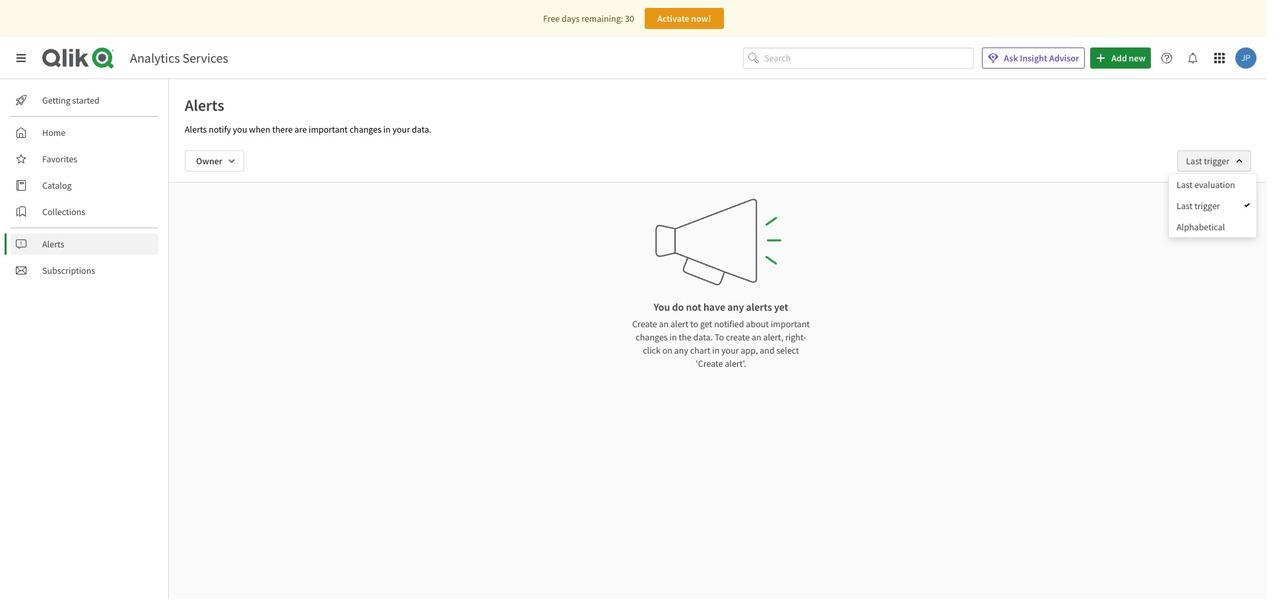 Task type: locate. For each thing, give the bounding box(es) containing it.
get
[[700, 318, 712, 330]]

ask insight advisor button
[[982, 48, 1085, 69]]

trigger inside option
[[1195, 200, 1220, 212]]

alert
[[671, 318, 689, 330]]

1 horizontal spatial data.
[[693, 331, 713, 343]]

1 vertical spatial changes
[[636, 331, 668, 343]]

1 vertical spatial last trigger
[[1177, 200, 1220, 212]]

1 vertical spatial important
[[771, 318, 810, 330]]

1 horizontal spatial any
[[728, 300, 744, 314]]

list box inside filters 'region'
[[1169, 174, 1257, 238]]

last up 'alphabetical'
[[1177, 200, 1193, 212]]

0 vertical spatial last trigger
[[1186, 155, 1230, 167]]

important right are on the top of the page
[[309, 123, 348, 135]]

any down the
[[674, 345, 688, 356]]

data.
[[412, 123, 431, 135], [693, 331, 713, 343]]

home
[[42, 127, 66, 139]]

remaining:
[[582, 13, 623, 24]]

1 vertical spatial last
[[1177, 179, 1193, 191]]

free days remaining: 30
[[543, 13, 634, 24]]

an
[[659, 318, 669, 330], [752, 331, 761, 343]]

last inside the "last trigger" 'field'
[[1186, 155, 1202, 167]]

and
[[760, 345, 775, 356]]

advisor
[[1049, 52, 1079, 64]]

1 horizontal spatial your
[[722, 345, 739, 356]]

1 horizontal spatial changes
[[636, 331, 668, 343]]

last trigger inside the "last trigger" 'field'
[[1186, 155, 1230, 167]]

getting started link
[[11, 90, 158, 111]]

trigger for last trigger option
[[1195, 200, 1220, 212]]

alert'.
[[725, 358, 746, 370]]

last left evaluation
[[1177, 179, 1193, 191]]

analytics services
[[130, 50, 228, 66]]

you
[[654, 300, 670, 314]]

last inside last evaluation option
[[1177, 179, 1193, 191]]

trigger down last evaluation
[[1195, 200, 1220, 212]]

30
[[625, 13, 634, 24]]

last trigger up last evaluation
[[1186, 155, 1230, 167]]

analytics services element
[[130, 50, 228, 66]]

last for last evaluation option
[[1177, 179, 1193, 191]]

0 horizontal spatial an
[[659, 318, 669, 330]]

0 vertical spatial any
[[728, 300, 744, 314]]

last inside last trigger option
[[1177, 200, 1193, 212]]

an down the 'about'
[[752, 331, 761, 343]]

activate
[[657, 13, 689, 24]]

important
[[309, 123, 348, 135], [771, 318, 810, 330]]

an left alert
[[659, 318, 669, 330]]

'create
[[696, 358, 723, 370]]

analytics
[[130, 50, 180, 66]]

last trigger for the "last trigger" 'field'
[[1186, 155, 1230, 167]]

1 vertical spatial in
[[670, 331, 677, 343]]

last trigger
[[1186, 155, 1230, 167], [1177, 200, 1220, 212]]

to
[[690, 318, 698, 330]]

1 vertical spatial trigger
[[1195, 200, 1220, 212]]

0 vertical spatial last
[[1186, 155, 1202, 167]]

you
[[233, 123, 247, 135]]

any
[[728, 300, 744, 314], [674, 345, 688, 356]]

2 vertical spatial in
[[712, 345, 720, 356]]

0 vertical spatial trigger
[[1204, 155, 1230, 167]]

catalog link
[[11, 175, 158, 196]]

0 horizontal spatial important
[[309, 123, 348, 135]]

1 vertical spatial data.
[[693, 331, 713, 343]]

1 vertical spatial any
[[674, 345, 688, 356]]

alerts
[[185, 95, 224, 116], [185, 123, 207, 135], [42, 238, 64, 250]]

list box containing last evaluation
[[1169, 174, 1257, 238]]

evaluation
[[1195, 179, 1235, 191]]

data. inside you do not have any alerts yet create an alert to get notified about important changes in the data. to create an alert, right- click on any chart in your app, and select 'create alert'.
[[693, 331, 713, 343]]

subscriptions
[[42, 265, 95, 277]]

0 vertical spatial alerts
[[185, 95, 224, 116]]

right-
[[785, 331, 806, 343]]

1 horizontal spatial in
[[670, 331, 677, 343]]

about
[[746, 318, 769, 330]]

trigger up evaluation
[[1204, 155, 1230, 167]]

0 vertical spatial your
[[393, 123, 410, 135]]

1 vertical spatial an
[[752, 331, 761, 343]]

on
[[662, 345, 673, 356]]

0 horizontal spatial data.
[[412, 123, 431, 135]]

1 vertical spatial your
[[722, 345, 739, 356]]

changes right are on the top of the page
[[350, 123, 382, 135]]

ask insight advisor
[[1004, 52, 1079, 64]]

in
[[383, 123, 391, 135], [670, 331, 677, 343], [712, 345, 720, 356]]

trigger
[[1204, 155, 1230, 167], [1195, 200, 1220, 212]]

alerts left the notify
[[185, 123, 207, 135]]

last up last evaluation
[[1186, 155, 1202, 167]]

alerts
[[746, 300, 772, 314]]

filters region
[[0, 0, 1267, 599]]

changes up 'click'
[[636, 331, 668, 343]]

important up the right-
[[771, 318, 810, 330]]

collections
[[42, 206, 85, 218]]

navigation pane element
[[0, 84, 168, 286]]

2 vertical spatial alerts
[[42, 238, 64, 250]]

alerts inside the navigation pane "element"
[[42, 238, 64, 250]]

alerts up the notify
[[185, 95, 224, 116]]

2 vertical spatial last
[[1177, 200, 1193, 212]]

trigger inside 'field'
[[1204, 155, 1230, 167]]

last trigger up 'alphabetical'
[[1177, 200, 1220, 212]]

0 vertical spatial an
[[659, 318, 669, 330]]

any up the notified
[[728, 300, 744, 314]]

1 horizontal spatial important
[[771, 318, 810, 330]]

0 vertical spatial in
[[383, 123, 391, 135]]

last trigger inside last trigger option
[[1177, 200, 1220, 212]]

0 vertical spatial changes
[[350, 123, 382, 135]]

your
[[393, 123, 410, 135], [722, 345, 739, 356]]

Search text field
[[765, 47, 974, 69]]

list box
[[1169, 174, 1257, 238]]

last
[[1186, 155, 1202, 167], [1177, 179, 1193, 191], [1177, 200, 1193, 212]]

changes
[[350, 123, 382, 135], [636, 331, 668, 343]]

searchbar element
[[743, 47, 974, 69]]

alerts up subscriptions on the top of the page
[[42, 238, 64, 250]]



Task type: describe. For each thing, give the bounding box(es) containing it.
create
[[726, 331, 750, 343]]

days
[[562, 13, 580, 24]]

services
[[183, 50, 228, 66]]

chart
[[690, 345, 711, 356]]

0 horizontal spatial any
[[674, 345, 688, 356]]

the
[[679, 331, 692, 343]]

trigger for the "last trigger" 'field'
[[1204, 155, 1230, 167]]

insight
[[1020, 52, 1048, 64]]

alphabetical option
[[1169, 216, 1257, 238]]

last evaluation option
[[1169, 174, 1257, 195]]

free
[[543, 13, 560, 24]]

2 horizontal spatial in
[[712, 345, 720, 356]]

to
[[715, 331, 724, 343]]

catalog
[[42, 180, 72, 191]]

last evaluation
[[1177, 179, 1235, 191]]

0 vertical spatial data.
[[412, 123, 431, 135]]

important inside you do not have any alerts yet create an alert to get notified about important changes in the data. to create an alert, right- click on any chart in your app, and select 'create alert'.
[[771, 318, 810, 330]]

collections link
[[11, 201, 158, 222]]

ask
[[1004, 52, 1018, 64]]

yet
[[774, 300, 788, 314]]

not
[[686, 300, 701, 314]]

now!
[[691, 13, 711, 24]]

subscriptions link
[[11, 260, 158, 281]]

0 horizontal spatial in
[[383, 123, 391, 135]]

activate now! link
[[645, 8, 724, 29]]

started
[[72, 94, 100, 106]]

Last trigger field
[[1178, 150, 1251, 172]]

last trigger for last trigger option
[[1177, 200, 1220, 212]]

alphabetical
[[1177, 221, 1225, 233]]

do
[[672, 300, 684, 314]]

there
[[272, 123, 293, 135]]

last for last trigger option
[[1177, 200, 1193, 212]]

1 vertical spatial alerts
[[185, 123, 207, 135]]

last for the "last trigger" 'field'
[[1186, 155, 1202, 167]]

getting started
[[42, 94, 100, 106]]

alerts notify you when there are important changes in your data.
[[185, 123, 431, 135]]

favorites
[[42, 153, 77, 165]]

0 vertical spatial important
[[309, 123, 348, 135]]

favorites link
[[11, 149, 158, 170]]

getting
[[42, 94, 70, 106]]

select
[[777, 345, 799, 356]]

when
[[249, 123, 270, 135]]

alerts link
[[11, 234, 158, 255]]

notify
[[209, 123, 231, 135]]

home link
[[11, 122, 158, 143]]

close sidebar menu image
[[16, 53, 26, 63]]

notified
[[714, 318, 744, 330]]

last trigger option
[[1169, 195, 1257, 216]]

you do not have any alerts yet create an alert to get notified about important changes in the data. to create an alert, right- click on any chart in your app, and select 'create alert'.
[[632, 300, 810, 370]]

changes inside you do not have any alerts yet create an alert to get notified about important changes in the data. to create an alert, right- click on any chart in your app, and select 'create alert'.
[[636, 331, 668, 343]]

have
[[704, 300, 725, 314]]

are
[[294, 123, 307, 135]]

app,
[[741, 345, 758, 356]]

0 horizontal spatial changes
[[350, 123, 382, 135]]

your inside you do not have any alerts yet create an alert to get notified about important changes in the data. to create an alert, right- click on any chart in your app, and select 'create alert'.
[[722, 345, 739, 356]]

alert,
[[763, 331, 784, 343]]

0 horizontal spatial your
[[393, 123, 410, 135]]

click
[[643, 345, 661, 356]]

activate now!
[[657, 13, 711, 24]]

1 horizontal spatial an
[[752, 331, 761, 343]]

create
[[632, 318, 657, 330]]



Task type: vqa. For each thing, say whether or not it's contained in the screenshot.
Analytics Services element
yes



